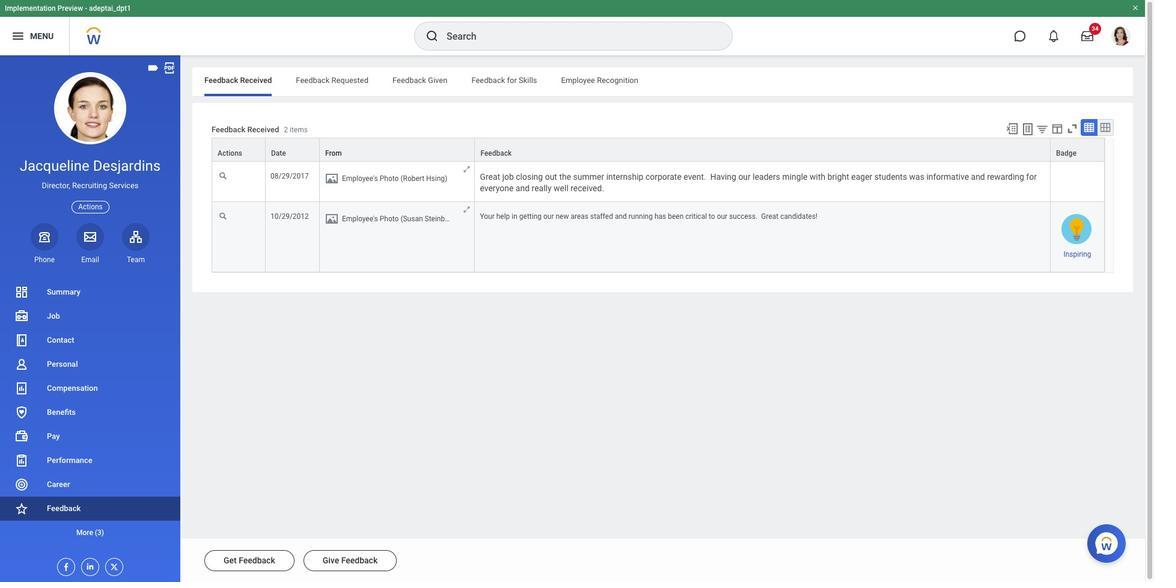 Task type: describe. For each thing, give the bounding box(es) containing it.
compensation
[[47, 384, 98, 393]]

image image for great job closing out the summer internship corporate event.
[[325, 171, 339, 186]]

career image
[[14, 477, 29, 492]]

help
[[496, 212, 510, 220]]

personal link
[[0, 352, 180, 376]]

navigation pane region
[[0, 55, 180, 582]]

feedback inside button
[[239, 556, 275, 565]]

feedback image
[[14, 501, 29, 516]]

benefits link
[[0, 400, 180, 424]]

actions inside actions column header
[[218, 149, 242, 158]]

running
[[629, 212, 653, 220]]

performance link
[[0, 449, 180, 473]]

students
[[875, 172, 907, 182]]

facebook image
[[58, 559, 71, 572]]

give
[[323, 556, 339, 565]]

photo for your help in getting our new areas staffed and running has been critical to our success.  great candidates!
[[380, 214, 399, 223]]

x image
[[106, 559, 119, 572]]

received for feedback received 2 items
[[247, 125, 279, 134]]

performance
[[47, 456, 92, 465]]

pay link
[[0, 424, 180, 449]]

job
[[47, 311, 60, 320]]

summary image
[[14, 285, 29, 299]]

your
[[480, 212, 495, 220]]

actions inside navigation pane region
[[78, 202, 103, 211]]

job
[[502, 172, 514, 182]]

inbox large image
[[1082, 30, 1094, 42]]

phone jacqueline desjardins element
[[31, 255, 58, 264]]

more
[[76, 528, 93, 537]]

was
[[909, 172, 925, 182]]

email jacqueline desjardins element
[[76, 255, 104, 264]]

photo for great job closing out the summer internship corporate event.
[[380, 174, 399, 183]]

more (3) button
[[0, 521, 180, 545]]

phone image
[[36, 230, 53, 244]]

expand table image
[[1100, 121, 1112, 133]]

mail image
[[83, 230, 97, 244]]

(susan
[[401, 214, 423, 223]]

profile logan mcneil image
[[1112, 26, 1131, 48]]

inspiring
[[1064, 250, 1092, 258]]

new
[[556, 212, 569, 220]]

rewarding
[[987, 172, 1024, 182]]

director, recruiting services
[[42, 181, 139, 190]]

closing
[[516, 172, 543, 182]]

employee's photo (robert hsing) cell
[[320, 162, 475, 202]]

the
[[559, 172, 571, 182]]

menu banner
[[0, 0, 1145, 55]]

feedback for skills
[[472, 76, 537, 85]]

click to view/edit grid preferences image
[[1051, 122, 1064, 135]]

feedback inside list
[[47, 504, 81, 513]]

get
[[224, 556, 237, 565]]

jacqueline desjardins
[[20, 158, 161, 174]]

received for feedback received
[[240, 76, 272, 85]]

everyone
[[480, 183, 514, 193]]

phone button
[[31, 223, 58, 264]]

from
[[325, 149, 342, 158]]

contact image
[[14, 333, 29, 348]]

badge button
[[1051, 138, 1105, 161]]

summer
[[573, 172, 604, 182]]

out
[[545, 172, 557, 182]]

hsing)
[[426, 174, 447, 183]]

employee's for great job closing out the summer internship corporate event.
[[342, 174, 378, 183]]

critical
[[686, 212, 707, 220]]

get feedback
[[224, 556, 275, 565]]

areas
[[571, 212, 589, 220]]

corporate
[[646, 172, 682, 182]]

implementation preview -   adeptai_dpt1
[[5, 4, 131, 13]]

from button
[[320, 138, 475, 161]]

feedback inside button
[[341, 556, 378, 565]]

well
[[554, 183, 569, 193]]

search image
[[425, 29, 440, 43]]

personal image
[[14, 357, 29, 372]]

been
[[668, 212, 684, 220]]

job link
[[0, 304, 180, 328]]

job image
[[14, 309, 29, 323]]

get feedback button
[[204, 550, 294, 571]]

pay image
[[14, 429, 29, 444]]

summary link
[[0, 280, 180, 304]]

candidates!
[[781, 212, 818, 220]]

view team image
[[129, 230, 143, 244]]

notifications large image
[[1048, 30, 1060, 42]]

recognition
[[597, 76, 638, 85]]

actions column header
[[212, 138, 266, 162]]

feedback requested
[[296, 76, 369, 85]]

success.
[[729, 212, 758, 220]]

10/29/2012
[[271, 212, 309, 220]]

received.
[[571, 183, 604, 193]]

-
[[85, 4, 87, 13]]

close environment banner image
[[1132, 4, 1139, 11]]

benefits image
[[14, 405, 29, 420]]

menu button
[[0, 17, 69, 55]]

actions button inside column header
[[212, 138, 265, 161]]

(robert
[[401, 174, 425, 183]]

employee recognition
[[561, 76, 638, 85]]

2
[[284, 126, 288, 134]]

feedback given
[[393, 76, 448, 85]]

services
[[109, 181, 139, 190]]

to
[[709, 212, 715, 220]]

for inside tab list
[[507, 76, 517, 85]]

date column header
[[266, 138, 320, 162]]

personal
[[47, 360, 78, 369]]

has
[[655, 212, 666, 220]]



Task type: vqa. For each thing, say whether or not it's contained in the screenshot.
'Caret Down' image
no



Task type: locate. For each thing, give the bounding box(es) containing it.
0 horizontal spatial for
[[507, 76, 517, 85]]

great right success.
[[761, 212, 779, 220]]

table image
[[1083, 121, 1095, 133]]

badge image
[[1062, 214, 1092, 244]]

photo left (robert
[[380, 174, 399, 183]]

image image inside employee's photo (robert hsing) cell
[[325, 171, 339, 186]]

1 vertical spatial actions button
[[72, 201, 109, 213]]

1 photo from the top
[[380, 174, 399, 183]]

linkedin image
[[82, 559, 95, 571]]

1 vertical spatial photo
[[380, 214, 399, 223]]

1 horizontal spatial actions button
[[212, 138, 265, 161]]

give feedback button
[[303, 550, 397, 571]]

row for feedback given
[[212, 162, 1105, 202]]

our right to
[[717, 212, 728, 220]]

internship
[[606, 172, 644, 182]]

export to worksheets image
[[1021, 122, 1035, 136]]

phone
[[34, 255, 55, 264]]

row containing 10/29/2012
[[212, 202, 1105, 272]]

and right staffed in the right top of the page
[[615, 212, 627, 220]]

1 vertical spatial actions
[[78, 202, 103, 211]]

director,
[[42, 181, 70, 190]]

compensation link
[[0, 376, 180, 400]]

tab list
[[192, 67, 1133, 96]]

1 horizontal spatial our
[[717, 212, 728, 220]]

image image down from
[[325, 171, 339, 186]]

feedback inside popup button
[[481, 149, 512, 158]]

0 vertical spatial photo
[[380, 174, 399, 183]]

your help in getting our new areas staffed and running has been critical to our success.  great candidates!
[[480, 212, 818, 220]]

having
[[710, 172, 736, 182]]

1 employee's from the top
[[342, 174, 378, 183]]

actions down feedback received 2 items on the top left of page
[[218, 149, 242, 158]]

feedback received
[[204, 76, 272, 85]]

eager
[[852, 172, 873, 182]]

given
[[428, 76, 448, 85]]

1 image image from the top
[[325, 171, 339, 186]]

0 horizontal spatial actions button
[[72, 201, 109, 213]]

row containing great job closing out the summer internship corporate event.
[[212, 162, 1105, 202]]

1 horizontal spatial actions
[[218, 149, 242, 158]]

0 horizontal spatial our
[[544, 212, 554, 220]]

actions button down feedback received 2 items on the top left of page
[[212, 138, 265, 161]]

0 vertical spatial actions
[[218, 149, 242, 158]]

0 horizontal spatial and
[[516, 183, 530, 193]]

feedback link
[[0, 497, 180, 521]]

employee's
[[342, 174, 378, 183], [342, 214, 378, 223]]

employee
[[561, 76, 595, 85]]

employee's inside cell
[[342, 214, 378, 223]]

compensation image
[[14, 381, 29, 396]]

image image for your help in getting our new areas staffed and running has been critical to our success.  great candidates!
[[325, 211, 339, 226]]

implementation
[[5, 4, 56, 13]]

2 employee's from the top
[[342, 214, 378, 223]]

photo left (susan
[[380, 214, 399, 223]]

tag image
[[147, 61, 160, 75]]

3 row from the top
[[212, 202, 1105, 272]]

2 vertical spatial and
[[615, 212, 627, 220]]

for left skills
[[507, 76, 517, 85]]

employee's for your help in getting our new areas staffed and running has been critical to our success.  great candidates!
[[342, 214, 378, 223]]

for right rewarding
[[1027, 172, 1037, 182]]

0 vertical spatial actions button
[[212, 138, 265, 161]]

list
[[0, 280, 180, 545]]

bright eager students was informative and rewarding for everyone and really well received.
[[480, 172, 1039, 193]]

08/29/2017
[[271, 172, 309, 180]]

1 horizontal spatial for
[[1027, 172, 1037, 182]]

image image inside employee's photo (susan steinberg) cell
[[325, 211, 339, 226]]

mingle
[[782, 172, 808, 182]]

2 horizontal spatial and
[[971, 172, 985, 182]]

1 vertical spatial and
[[516, 183, 530, 193]]

1 vertical spatial image image
[[325, 211, 339, 226]]

and down the closing
[[516, 183, 530, 193]]

performance image
[[14, 453, 29, 468]]

1 vertical spatial great
[[761, 212, 779, 220]]

image image right 10/29/2012
[[325, 211, 339, 226]]

1 horizontal spatial and
[[615, 212, 627, 220]]

leaders
[[753, 172, 780, 182]]

requested
[[332, 76, 369, 85]]

and left rewarding
[[971, 172, 985, 182]]

informative
[[927, 172, 969, 182]]

2 photo from the top
[[380, 214, 399, 223]]

0 vertical spatial image image
[[325, 171, 339, 186]]

1 vertical spatial for
[[1027, 172, 1037, 182]]

toolbar
[[1000, 119, 1114, 138]]

for inside bright eager students was informative and rewarding for everyone and really well received.
[[1027, 172, 1037, 182]]

great up everyone
[[480, 172, 500, 182]]

getting
[[519, 212, 542, 220]]

list containing summary
[[0, 280, 180, 545]]

contact
[[47, 335, 74, 345]]

2 horizontal spatial our
[[739, 172, 751, 182]]

1 row from the top
[[212, 138, 1105, 162]]

preview
[[58, 4, 83, 13]]

more (3) button
[[0, 525, 180, 540]]

feedback
[[204, 76, 238, 85], [296, 76, 330, 85], [393, 76, 426, 85], [472, 76, 505, 85], [212, 125, 245, 134], [481, 149, 512, 158], [47, 504, 81, 513], [239, 556, 275, 565], [341, 556, 378, 565]]

feedback button
[[475, 138, 1050, 161]]

34
[[1092, 25, 1099, 32]]

row for jacqueline desjardins
[[212, 138, 1105, 162]]

employee's left (susan
[[342, 214, 378, 223]]

inspiring link
[[1064, 248, 1092, 258]]

0 vertical spatial received
[[240, 76, 272, 85]]

row
[[212, 138, 1105, 162], [212, 162, 1105, 202], [212, 202, 1105, 272]]

badge
[[1056, 149, 1077, 158]]

career
[[47, 480, 70, 489]]

view printable version (pdf) image
[[163, 61, 176, 75]]

contact link
[[0, 328, 180, 352]]

items
[[290, 126, 308, 134]]

received
[[240, 76, 272, 85], [247, 125, 279, 134]]

adeptai_dpt1
[[89, 4, 131, 13]]

2 row from the top
[[212, 162, 1105, 202]]

grow image
[[463, 165, 472, 174]]

2 image image from the top
[[325, 211, 339, 226]]

pay
[[47, 432, 60, 441]]

give feedback
[[323, 556, 378, 565]]

fullscreen image
[[1066, 122, 1079, 135]]

jacqueline
[[20, 158, 89, 174]]

menu
[[30, 31, 54, 41]]

feedback column header
[[475, 138, 1051, 162]]

feedback received 2 items
[[212, 125, 308, 134]]

image image
[[325, 171, 339, 186], [325, 211, 339, 226]]

our
[[739, 172, 751, 182], [544, 212, 554, 220], [717, 212, 728, 220]]

employee's photo (susan steinberg) cell
[[320, 202, 475, 272]]

tab list containing feedback received
[[192, 67, 1133, 96]]

1 horizontal spatial great
[[761, 212, 779, 220]]

actions button down director, recruiting services
[[72, 201, 109, 213]]

with
[[810, 172, 826, 182]]

bright
[[828, 172, 849, 182]]

row containing actions
[[212, 138, 1105, 162]]

received inside tab list
[[240, 76, 272, 85]]

0 vertical spatial for
[[507, 76, 517, 85]]

actions down director, recruiting services
[[78, 202, 103, 211]]

great
[[480, 172, 500, 182], [761, 212, 779, 220]]

date
[[271, 149, 286, 158]]

email
[[81, 255, 99, 264]]

benefits
[[47, 408, 76, 417]]

employee's inside cell
[[342, 174, 378, 183]]

photo
[[380, 174, 399, 183], [380, 214, 399, 223]]

desjardins
[[93, 158, 161, 174]]

0 vertical spatial great
[[480, 172, 500, 182]]

34 button
[[1074, 23, 1101, 49]]

team link
[[122, 223, 150, 264]]

photo inside cell
[[380, 174, 399, 183]]

select to filter grid data image
[[1036, 123, 1049, 135]]

cell
[[1051, 162, 1105, 202]]

team jacqueline desjardins element
[[122, 255, 150, 264]]

export to excel image
[[1006, 122, 1019, 135]]

0 horizontal spatial actions
[[78, 202, 103, 211]]

1 vertical spatial received
[[247, 125, 279, 134]]

team
[[127, 255, 145, 264]]

grow image
[[463, 205, 472, 214]]

actions button
[[212, 138, 265, 161], [72, 201, 109, 213]]

employee's photo (susan steinberg)
[[342, 214, 458, 223]]

our left "new"
[[544, 212, 554, 220]]

our right having
[[739, 172, 751, 182]]

and
[[971, 172, 985, 182], [516, 183, 530, 193], [615, 212, 627, 220]]

photo inside cell
[[380, 214, 399, 223]]

email button
[[76, 223, 104, 264]]

0 horizontal spatial great
[[480, 172, 500, 182]]

career link
[[0, 473, 180, 497]]

for
[[507, 76, 517, 85], [1027, 172, 1037, 182]]

(3)
[[95, 528, 104, 537]]

Search Workday  search field
[[447, 23, 708, 49]]

in
[[512, 212, 518, 220]]

received up feedback received 2 items on the top left of page
[[240, 76, 272, 85]]

employee's photo (robert hsing)
[[342, 174, 447, 183]]

great job closing out the summer internship corporate event. having our leaders mingle with
[[480, 172, 828, 182]]

event.
[[684, 172, 706, 182]]

0 vertical spatial employee's
[[342, 174, 378, 183]]

justify image
[[11, 29, 25, 43]]

0 vertical spatial and
[[971, 172, 985, 182]]

staffed
[[590, 212, 613, 220]]

summary
[[47, 287, 80, 296]]

1 vertical spatial employee's
[[342, 214, 378, 223]]

received left 2
[[247, 125, 279, 134]]

skills
[[519, 76, 537, 85]]

employee's down from popup button
[[342, 174, 378, 183]]



